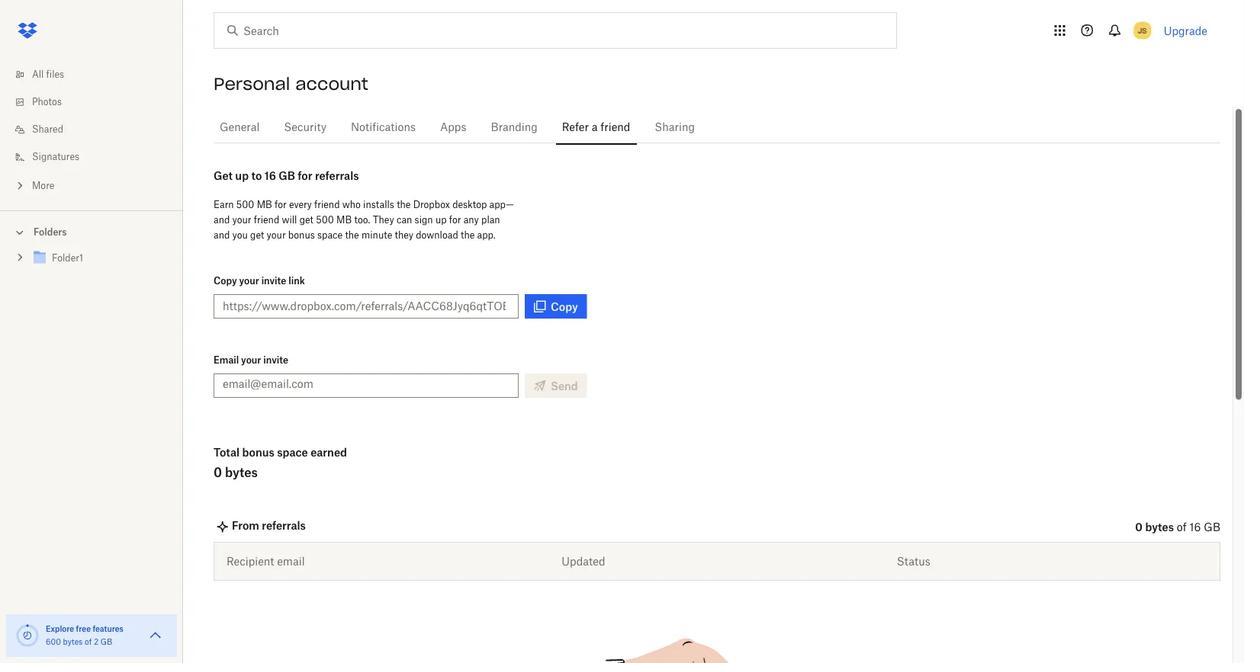 Task type: vqa. For each thing, say whether or not it's contained in the screenshot.
requests
no



Task type: describe. For each thing, give the bounding box(es) containing it.
bytes inside explore free features 600 bytes of 2 gb
[[63, 639, 83, 647]]

you
[[232, 229, 248, 241]]

quota usage element
[[15, 624, 40, 649]]

copy for copy your invite link
[[214, 275, 237, 287]]

all files
[[32, 70, 64, 79]]

0 vertical spatial mb
[[257, 199, 272, 210]]

recipient
[[227, 556, 274, 568]]

earn
[[214, 199, 234, 210]]

sign
[[415, 214, 433, 225]]

2 horizontal spatial the
[[461, 229, 475, 241]]

general
[[220, 122, 260, 133]]

download
[[416, 229, 458, 241]]

explore
[[46, 625, 74, 634]]

they
[[373, 214, 394, 225]]

notifications
[[351, 122, 416, 133]]

your right email at the bottom
[[241, 354, 261, 366]]

refer a friend
[[562, 122, 631, 133]]

too.
[[354, 214, 370, 225]]

apps
[[440, 122, 467, 133]]

sharing
[[655, 122, 695, 133]]

0 horizontal spatial get
[[250, 229, 264, 241]]

signatures
[[32, 153, 79, 162]]

installs
[[363, 199, 394, 210]]

shared
[[32, 125, 63, 134]]

bonus inside total bonus space earned 0 bytes
[[242, 446, 275, 459]]

16 for of
[[1190, 523, 1201, 533]]

0 horizontal spatial friend
[[254, 214, 279, 225]]

total bonus space earned 0 bytes
[[214, 446, 347, 480]]

minute
[[362, 229, 392, 241]]

tab list containing general
[[214, 107, 1221, 146]]

1 and from the top
[[214, 214, 230, 225]]

your down you at the left of the page
[[239, 275, 259, 287]]

updated
[[562, 556, 606, 568]]

general tab
[[214, 109, 266, 146]]

0 horizontal spatial referrals
[[262, 520, 306, 533]]

free
[[76, 625, 91, 634]]

features
[[93, 625, 124, 634]]

email
[[214, 354, 239, 366]]

security tab
[[278, 109, 333, 146]]

1 horizontal spatial referrals
[[315, 169, 359, 182]]

1 horizontal spatial 500
[[316, 214, 334, 225]]

invite for copy your invite link
[[261, 275, 286, 287]]

personal account
[[214, 73, 368, 95]]

dropbox image
[[12, 15, 43, 46]]

upgrade link
[[1164, 24, 1208, 37]]

2 horizontal spatial bytes
[[1146, 521, 1174, 534]]

status
[[897, 556, 931, 568]]

0 vertical spatial for
[[298, 169, 312, 182]]

copy for copy
[[551, 300, 578, 313]]

0 horizontal spatial for
[[275, 199, 287, 210]]

sharing tab
[[649, 109, 701, 146]]

dropbox
[[413, 199, 450, 210]]

0 horizontal spatial the
[[345, 229, 359, 241]]

upgrade
[[1164, 24, 1208, 37]]

copy your invite link
[[214, 275, 305, 287]]

from
[[232, 520, 259, 533]]

friend inside tab
[[601, 122, 631, 133]]

photos link
[[12, 89, 183, 116]]

notifications tab
[[345, 109, 422, 146]]

more image
[[12, 178, 27, 193]]

they
[[395, 229, 414, 241]]

gb for to
[[279, 169, 295, 182]]

desktop
[[453, 199, 487, 210]]

invite for email your invite
[[263, 354, 288, 366]]

app—
[[490, 199, 514, 210]]

shared link
[[12, 116, 183, 143]]

bytes inside total bonus space earned 0 bytes
[[225, 465, 258, 480]]

folders
[[34, 227, 67, 238]]



Task type: locate. For each thing, give the bounding box(es) containing it.
copy button
[[525, 295, 587, 319]]

600
[[46, 639, 61, 647]]

2 vertical spatial bytes
[[63, 639, 83, 647]]

1 vertical spatial of
[[85, 639, 92, 647]]

500
[[236, 199, 254, 210], [316, 214, 334, 225]]

1 horizontal spatial get
[[300, 214, 314, 225]]

0 horizontal spatial bonus
[[242, 446, 275, 459]]

2 horizontal spatial friend
[[601, 122, 631, 133]]

list
[[0, 52, 183, 211]]

0 horizontal spatial of
[[85, 639, 92, 647]]

for up will
[[275, 199, 287, 210]]

your up you at the left of the page
[[232, 214, 251, 225]]

recipient email
[[227, 556, 305, 568]]

1 vertical spatial and
[[214, 229, 230, 241]]

get down every
[[300, 214, 314, 225]]

files
[[46, 70, 64, 79]]

0 vertical spatial and
[[214, 214, 230, 225]]

2 vertical spatial gb
[[101, 639, 112, 647]]

500 right will
[[316, 214, 334, 225]]

invite
[[261, 275, 286, 287], [263, 354, 288, 366]]

list containing all files
[[0, 52, 183, 211]]

0 vertical spatial referrals
[[315, 169, 359, 182]]

of inside 0 bytes of 16 gb
[[1177, 523, 1187, 533]]

2 horizontal spatial gb
[[1204, 523, 1221, 533]]

2 vertical spatial friend
[[254, 214, 279, 225]]

gb
[[279, 169, 295, 182], [1204, 523, 1221, 533], [101, 639, 112, 647]]

0 horizontal spatial gb
[[101, 639, 112, 647]]

1 vertical spatial get
[[250, 229, 264, 241]]

1 vertical spatial referrals
[[262, 520, 306, 533]]

from referrals
[[232, 520, 306, 533]]

for
[[298, 169, 312, 182], [275, 199, 287, 210], [449, 214, 461, 225]]

1 horizontal spatial for
[[298, 169, 312, 182]]

1 horizontal spatial space
[[317, 229, 343, 241]]

up
[[235, 169, 249, 182], [436, 214, 447, 225]]

1 vertical spatial invite
[[263, 354, 288, 366]]

tab list
[[214, 107, 1221, 146]]

copy
[[214, 275, 237, 287], [551, 300, 578, 313]]

can
[[397, 214, 412, 225]]

1 vertical spatial 16
[[1190, 523, 1201, 533]]

0 vertical spatial invite
[[261, 275, 286, 287]]

0 vertical spatial space
[[317, 229, 343, 241]]

1 horizontal spatial bytes
[[225, 465, 258, 480]]

and down earn
[[214, 214, 230, 225]]

0 vertical spatial bytes
[[225, 465, 258, 480]]

0 vertical spatial friend
[[601, 122, 631, 133]]

16 for to
[[265, 169, 276, 182]]

2 horizontal spatial for
[[449, 214, 461, 225]]

who
[[342, 199, 361, 210]]

0 horizontal spatial 16
[[265, 169, 276, 182]]

1 horizontal spatial 16
[[1190, 523, 1201, 533]]

1 horizontal spatial gb
[[279, 169, 295, 182]]

link
[[289, 275, 305, 287]]

0
[[214, 465, 222, 480], [1136, 521, 1143, 534]]

app.
[[477, 229, 496, 241]]

space inside earn 500 mb for every friend who installs the dropbox desktop app— and your friend will get 500 mb too. they can sign up for any plan and you get your bonus space the minute they download the app.
[[317, 229, 343, 241]]

0 vertical spatial up
[[235, 169, 249, 182]]

bytes
[[225, 465, 258, 480], [1146, 521, 1174, 534], [63, 639, 83, 647]]

gb for of
[[1204, 523, 1221, 533]]

1 horizontal spatial friend
[[314, 199, 340, 210]]

folder1 link
[[31, 248, 171, 269]]

mb down who
[[337, 214, 352, 225]]

2 vertical spatial for
[[449, 214, 461, 225]]

0 horizontal spatial 0
[[214, 465, 222, 480]]

bonus inside earn 500 mb for every friend who installs the dropbox desktop app— and your friend will get 500 mb too. they can sign up for any plan and you get your bonus space the minute they download the app.
[[288, 229, 315, 241]]

1 horizontal spatial copy
[[551, 300, 578, 313]]

of inside explore free features 600 bytes of 2 gb
[[85, 639, 92, 647]]

and
[[214, 214, 230, 225], [214, 229, 230, 241]]

1 horizontal spatial of
[[1177, 523, 1187, 533]]

get right you at the left of the page
[[250, 229, 264, 241]]

signatures link
[[12, 143, 183, 171]]

every
[[289, 199, 312, 210]]

0 horizontal spatial space
[[277, 446, 308, 459]]

bonus right the "total"
[[242, 446, 275, 459]]

0 horizontal spatial 500
[[236, 199, 254, 210]]

gb inside 0 bytes of 16 gb
[[1204, 523, 1221, 533]]

1 vertical spatial 0
[[1136, 521, 1143, 534]]

js
[[1138, 26, 1147, 35]]

email your invite
[[214, 354, 288, 366]]

friend left who
[[314, 199, 340, 210]]

1 vertical spatial bonus
[[242, 446, 275, 459]]

the
[[397, 199, 411, 210], [345, 229, 359, 241], [461, 229, 475, 241]]

invite right email at the bottom
[[263, 354, 288, 366]]

branding tab
[[485, 109, 544, 146]]

1 vertical spatial friend
[[314, 199, 340, 210]]

all
[[32, 70, 44, 79]]

copy inside button
[[551, 300, 578, 313]]

apps tab
[[434, 109, 473, 146]]

1 vertical spatial gb
[[1204, 523, 1221, 533]]

0 vertical spatial 0
[[214, 465, 222, 480]]

invite left the link
[[261, 275, 286, 287]]

any
[[464, 214, 479, 225]]

js button
[[1131, 18, 1155, 43]]

will
[[282, 214, 297, 225]]

folder1
[[52, 254, 83, 264]]

1 vertical spatial 500
[[316, 214, 334, 225]]

explore free features 600 bytes of 2 gb
[[46, 625, 124, 647]]

email
[[277, 556, 305, 568]]

0 vertical spatial get
[[300, 214, 314, 225]]

your down will
[[267, 229, 286, 241]]

for up every
[[298, 169, 312, 182]]

referrals up who
[[315, 169, 359, 182]]

2 and from the top
[[214, 229, 230, 241]]

the down any
[[461, 229, 475, 241]]

bonus
[[288, 229, 315, 241], [242, 446, 275, 459]]

security
[[284, 122, 327, 133]]

up up download on the left top
[[436, 214, 447, 225]]

get
[[214, 169, 233, 182]]

bonus down will
[[288, 229, 315, 241]]

for left any
[[449, 214, 461, 225]]

mb
[[257, 199, 272, 210], [337, 214, 352, 225]]

1 horizontal spatial mb
[[337, 214, 352, 225]]

get
[[300, 214, 314, 225], [250, 229, 264, 241]]

total
[[214, 446, 240, 459]]

2
[[94, 639, 99, 647]]

referrals up the email
[[262, 520, 306, 533]]

personal
[[214, 73, 290, 95]]

a
[[592, 122, 598, 133]]

refer
[[562, 122, 589, 133]]

500 right earn
[[236, 199, 254, 210]]

0 vertical spatial gb
[[279, 169, 295, 182]]

friend right a in the top left of the page
[[601, 122, 631, 133]]

None text field
[[223, 298, 506, 314]]

branding
[[491, 122, 538, 133]]

refer a friend tab
[[556, 109, 637, 146]]

1 vertical spatial for
[[275, 199, 287, 210]]

your
[[232, 214, 251, 225], [267, 229, 286, 241], [239, 275, 259, 287], [241, 354, 261, 366]]

1 horizontal spatial 0
[[1136, 521, 1143, 534]]

0 horizontal spatial copy
[[214, 275, 237, 287]]

0 vertical spatial copy
[[214, 275, 237, 287]]

friend left will
[[254, 214, 279, 225]]

earn 500 mb for every friend who installs the dropbox desktop app— and your friend will get 500 mb too. they can sign up for any plan and you get your bonus space the minute they download the app.
[[214, 199, 514, 241]]

friend
[[601, 122, 631, 133], [314, 199, 340, 210], [254, 214, 279, 225]]

up inside earn 500 mb for every friend who installs the dropbox desktop app— and your friend will get 500 mb too. they can sign up for any plan and you get your bonus space the minute they download the app.
[[436, 214, 447, 225]]

all files link
[[12, 61, 183, 89]]

1 vertical spatial mb
[[337, 214, 352, 225]]

Email your invite text field
[[223, 375, 510, 392]]

0 vertical spatial 500
[[236, 199, 254, 210]]

space inside total bonus space earned 0 bytes
[[277, 446, 308, 459]]

account
[[296, 73, 368, 95]]

folders button
[[0, 221, 183, 243]]

1 vertical spatial copy
[[551, 300, 578, 313]]

0 horizontal spatial mb
[[257, 199, 272, 210]]

photos
[[32, 98, 62, 107]]

Search text field
[[243, 22, 865, 39]]

1 horizontal spatial up
[[436, 214, 447, 225]]

the up the can
[[397, 199, 411, 210]]

space down who
[[317, 229, 343, 241]]

to
[[251, 169, 262, 182]]

1 vertical spatial bytes
[[1146, 521, 1174, 534]]

0 inside total bonus space earned 0 bytes
[[214, 465, 222, 480]]

0 vertical spatial 16
[[265, 169, 276, 182]]

the down too.
[[345, 229, 359, 241]]

0 bytes of 16 gb
[[1136, 521, 1221, 534]]

0 vertical spatial of
[[1177, 523, 1187, 533]]

referrals
[[315, 169, 359, 182], [262, 520, 306, 533]]

1 horizontal spatial bonus
[[288, 229, 315, 241]]

of
[[1177, 523, 1187, 533], [85, 639, 92, 647]]

1 horizontal spatial the
[[397, 199, 411, 210]]

1 vertical spatial space
[[277, 446, 308, 459]]

space
[[317, 229, 343, 241], [277, 446, 308, 459]]

16 inside 0 bytes of 16 gb
[[1190, 523, 1201, 533]]

gb inside explore free features 600 bytes of 2 gb
[[101, 639, 112, 647]]

16
[[265, 169, 276, 182], [1190, 523, 1201, 533]]

0 horizontal spatial bytes
[[63, 639, 83, 647]]

plan
[[482, 214, 500, 225]]

0 vertical spatial bonus
[[288, 229, 315, 241]]

more
[[32, 182, 54, 191]]

up left to
[[235, 169, 249, 182]]

mb down to
[[257, 199, 272, 210]]

0 horizontal spatial up
[[235, 169, 249, 182]]

space left the earned on the left of page
[[277, 446, 308, 459]]

and left you at the left of the page
[[214, 229, 230, 241]]

get up to 16 gb for referrals
[[214, 169, 359, 182]]

earned
[[311, 446, 347, 459]]

1 vertical spatial up
[[436, 214, 447, 225]]



